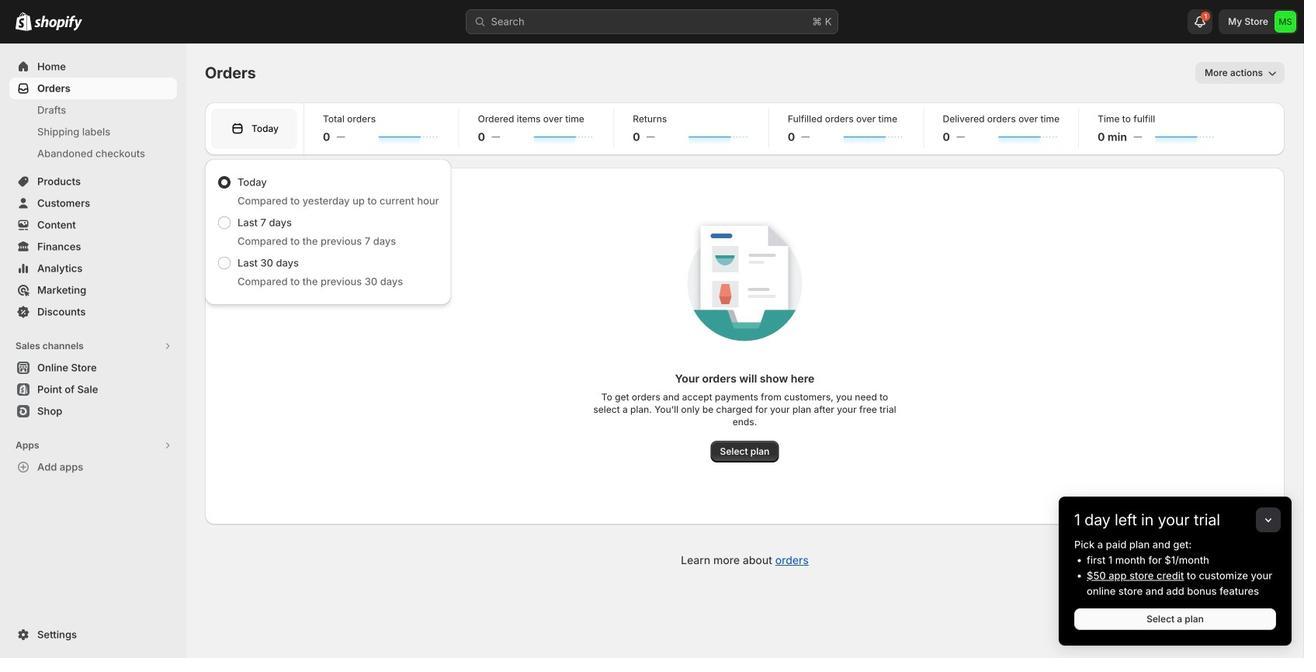 Task type: locate. For each thing, give the bounding box(es) containing it.
shopify image
[[16, 12, 32, 31]]

my store image
[[1275, 11, 1297, 33]]



Task type: vqa. For each thing, say whether or not it's contained in the screenshot.
Shopify icon
yes



Task type: describe. For each thing, give the bounding box(es) containing it.
shopify image
[[34, 15, 82, 31]]



